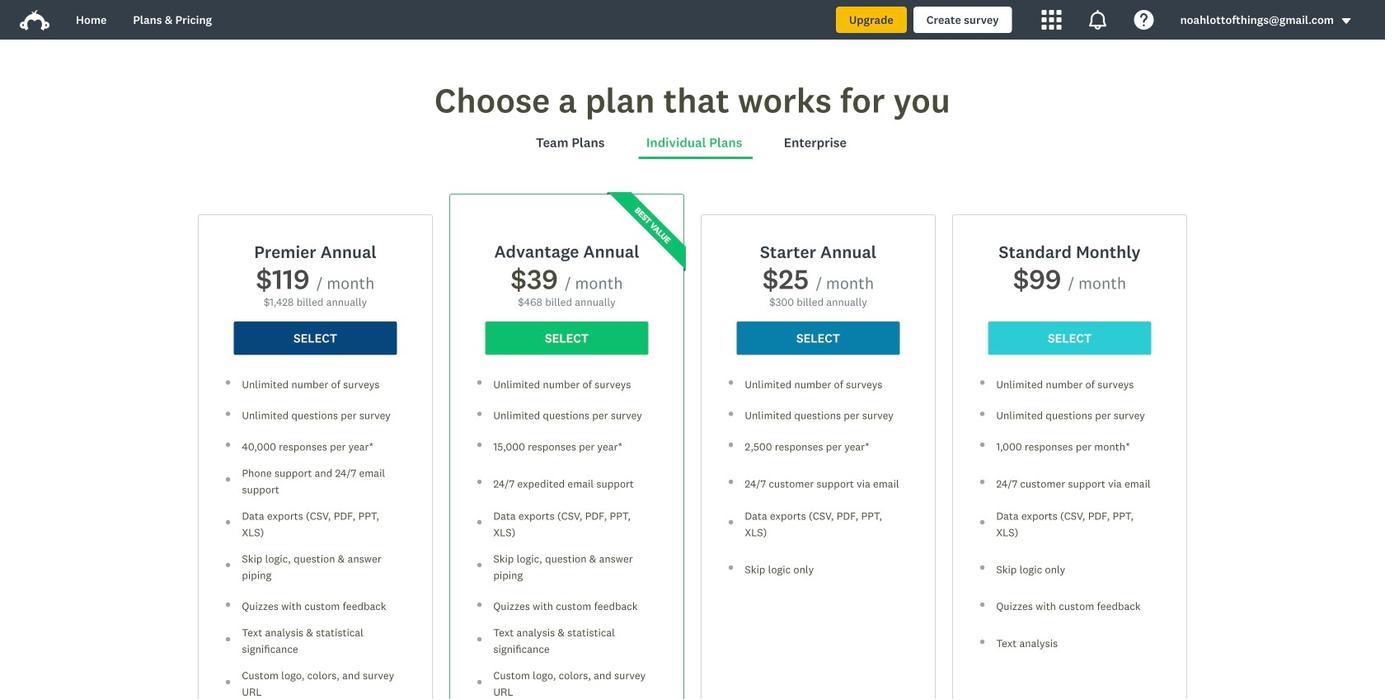 Task type: vqa. For each thing, say whether or not it's contained in the screenshot.
radio
no



Task type: describe. For each thing, give the bounding box(es) containing it.
help icon image
[[1134, 10, 1154, 30]]

surveymonkey logo image
[[20, 10, 49, 31]]

2 products icon image from the left
[[1088, 10, 1108, 30]]



Task type: locate. For each thing, give the bounding box(es) containing it.
1 products icon image from the left
[[1042, 10, 1062, 30]]

0 horizontal spatial products icon image
[[1042, 10, 1062, 30]]

1 horizontal spatial products icon image
[[1088, 10, 1108, 30]]

products icon image
[[1042, 10, 1062, 30], [1088, 10, 1108, 30]]

dropdown arrow image
[[1341, 15, 1352, 27]]



